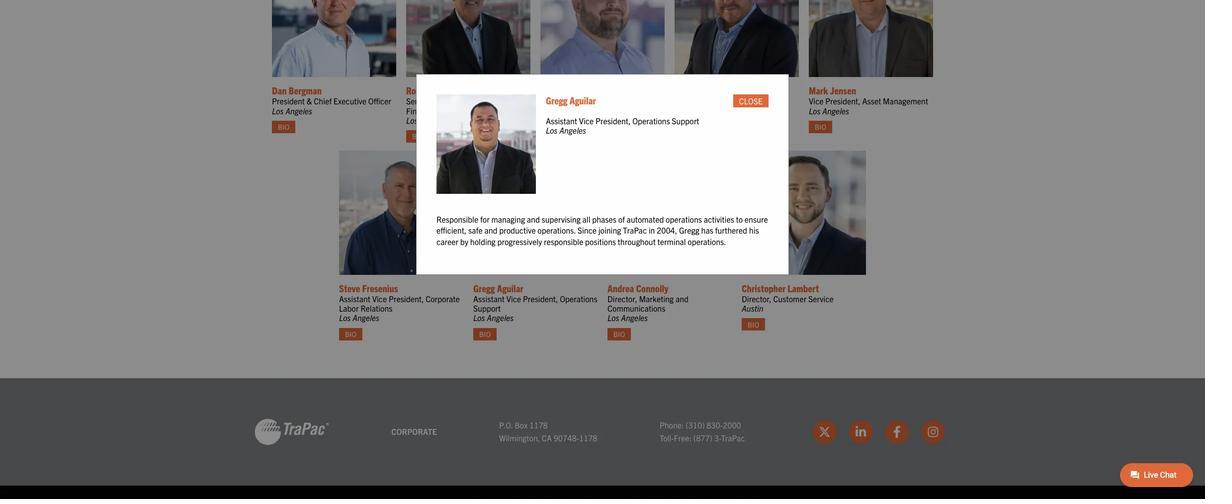 Task type: locate. For each thing, give the bounding box(es) containing it.
2 horizontal spatial gregg
[[679, 226, 700, 235]]

1 horizontal spatial and
[[527, 214, 540, 224]]

1 horizontal spatial officer
[[439, 106, 462, 116]]

aguilar inside the gregg aguilar assistant vice president, operations support los angeles
[[497, 282, 524, 294]]

0 horizontal spatial director,
[[608, 294, 638, 304]]

operations
[[541, 106, 578, 116], [633, 116, 670, 126], [560, 294, 598, 304]]

phone: (310) 830-2000 toll-free: (877) 3-trapac
[[660, 420, 745, 443]]

gregg inside the gregg aguilar assistant vice president, operations support los angeles
[[474, 282, 495, 294]]

responsible
[[544, 237, 584, 247]]

officer down triemstra
[[439, 106, 462, 116]]

aguilar for gregg aguilar
[[570, 94, 596, 106]]

operations left andrea
[[560, 294, 598, 304]]

1178 right ca
[[579, 433, 598, 443]]

aguilar down progressively
[[497, 282, 524, 294]]

executive
[[334, 96, 367, 106]]

trapac inside phone: (310) 830-2000 toll-free: (877) 3-trapac
[[722, 433, 745, 443]]

president
[[272, 96, 305, 106], [557, 96, 590, 106]]

assistant inside assistant vice president, operations support los angeles
[[546, 116, 578, 126]]

0 horizontal spatial support
[[474, 304, 501, 313]]

los
[[272, 106, 284, 116], [809, 106, 821, 116], [406, 115, 418, 125], [541, 115, 552, 125], [675, 115, 687, 125], [546, 125, 558, 135], [339, 313, 351, 323], [474, 313, 485, 323], [608, 313, 620, 323]]

0 vertical spatial support
[[672, 116, 700, 126]]

responsible
[[437, 214, 479, 224]]

footer
[[0, 378, 1206, 499]]

dan bergman president & chief executive officer los angeles
[[272, 84, 391, 116]]

wilmington,
[[499, 433, 540, 443]]

angeles inside mark jensen vice president, asset management los angeles
[[823, 106, 850, 116]]

ron triemstra senior vice president, chief financial officer los angeles
[[406, 84, 501, 125]]

assistant
[[546, 116, 578, 126], [339, 294, 371, 304], [474, 294, 505, 304]]

ron
[[406, 84, 421, 97]]

operations down manager,
[[633, 116, 670, 126]]

1 director, from the left
[[608, 294, 638, 304]]

& left general
[[592, 96, 597, 106]]

vice
[[430, 96, 445, 106], [541, 96, 555, 106], [675, 96, 690, 106], [809, 96, 824, 106], [579, 116, 594, 126], [372, 294, 387, 304], [507, 294, 521, 304]]

assistant inside steve fresenius assistant vice president, corporate labor relations los angeles
[[339, 294, 371, 304]]

bio link for christopher
[[742, 319, 766, 331]]

0 horizontal spatial aguilar
[[497, 282, 524, 294]]

director, inside christopher lambert director, customer service austin
[[742, 294, 772, 304]]

p.o. box 1178 wilmington, ca 90748-1178
[[499, 420, 598, 443]]

mark jensen vice president, asset management los angeles
[[809, 84, 929, 116]]

management
[[884, 96, 929, 106]]

2 vertical spatial operations
[[560, 294, 598, 304]]

0 horizontal spatial assistant
[[339, 294, 371, 304]]

2 vertical spatial gregg
[[474, 282, 495, 294]]

& inside the richard mastroianni vice president & general manager, operations los angeles
[[592, 96, 597, 106]]

career
[[437, 237, 459, 247]]

and right marketing
[[676, 294, 689, 304]]

0 horizontal spatial &
[[307, 96, 312, 106]]

0 vertical spatial 1178
[[530, 420, 548, 430]]

angeles inside steve fresenius assistant vice president, corporate labor relations los angeles
[[353, 313, 380, 323]]

and down for
[[485, 226, 498, 235]]

1 & from the left
[[307, 96, 312, 106]]

0 horizontal spatial gregg
[[474, 282, 495, 294]]

bio link for ron
[[406, 130, 430, 143]]

2 horizontal spatial and
[[676, 294, 689, 304]]

to
[[736, 214, 743, 224]]

operations. down has
[[688, 237, 727, 247]]

1178 up ca
[[530, 420, 548, 430]]

trapac
[[623, 226, 647, 235], [722, 433, 745, 443]]

president, inside assistant vice president, operations support los angeles
[[596, 116, 631, 126]]

president,
[[447, 96, 482, 106], [692, 96, 727, 106], [826, 96, 861, 106], [596, 116, 631, 126], [389, 294, 424, 304], [523, 294, 558, 304]]

2 chief from the left
[[484, 96, 501, 106]]

president, inside mark jensen vice president, asset management los angeles
[[826, 96, 861, 106]]

bio for mark
[[815, 122, 827, 131]]

free:
[[674, 433, 692, 443]]

officer
[[369, 96, 391, 106], [439, 106, 462, 116]]

director, inside andrea connolly director, marketing and communications los angeles
[[608, 294, 638, 304]]

angeles inside ron triemstra senior vice president, chief financial officer los angeles
[[420, 115, 447, 125]]

90748-
[[554, 433, 579, 443]]

director, left marketing
[[608, 294, 638, 304]]

trapac down 2000
[[722, 433, 745, 443]]

1 horizontal spatial gregg
[[546, 94, 568, 106]]

angeles
[[286, 106, 312, 116], [823, 106, 850, 116], [420, 115, 447, 125], [554, 115, 581, 125], [689, 115, 715, 125], [560, 125, 587, 135], [353, 313, 380, 323], [487, 313, 514, 323], [621, 313, 648, 323]]

1 president from the left
[[272, 96, 305, 106]]

assistant for gregg aguilar
[[474, 294, 505, 304]]

aguilar for gregg aguilar assistant vice president, operations support los angeles
[[497, 282, 524, 294]]

2 vertical spatial and
[[676, 294, 689, 304]]

bergman
[[289, 84, 322, 97]]

and up productive
[[527, 214, 540, 224]]

gregg aguilar
[[546, 94, 596, 106]]

gregg down operations
[[679, 226, 700, 235]]

officer right executive
[[369, 96, 391, 106]]

1 horizontal spatial support
[[672, 116, 700, 126]]

0 vertical spatial corporate
[[426, 294, 460, 304]]

marketing
[[639, 294, 674, 304]]

1 vertical spatial support
[[474, 304, 501, 313]]

1 vertical spatial operations.
[[688, 237, 727, 247]]

corporate inside steve fresenius assistant vice president, corporate labor relations los angeles
[[426, 294, 460, 304]]

support inside the gregg aguilar assistant vice president, operations support los angeles
[[474, 304, 501, 313]]

jensen
[[830, 84, 857, 97]]

aguilar
[[570, 94, 596, 106], [497, 282, 524, 294]]

has
[[702, 226, 714, 235]]

trapac inside responsible for managing and supervising all phases of automated operations activities to ensure efficient, safe and productive operations. since joining trapac in 2004, gregg has furthered his career by holding progressively responsible positions throughout terminal operations.
[[623, 226, 647, 235]]

ensure
[[745, 214, 768, 224]]

1178
[[530, 420, 548, 430], [579, 433, 598, 443]]

1 vertical spatial and
[[485, 226, 498, 235]]

1 horizontal spatial chief
[[484, 96, 501, 106]]

president, inside 'vice president, information technology los angeles'
[[692, 96, 727, 106]]

2 & from the left
[[592, 96, 597, 106]]

lambert
[[788, 282, 820, 294]]

president inside dan bergman president & chief executive officer los angeles
[[272, 96, 305, 106]]

2 horizontal spatial assistant
[[546, 116, 578, 126]]

vice president, information technology los angeles
[[675, 96, 768, 125]]

assistant inside the gregg aguilar assistant vice president, operations support los angeles
[[474, 294, 505, 304]]

bio for ron
[[412, 132, 424, 141]]

0 horizontal spatial and
[[485, 226, 498, 235]]

asset
[[863, 96, 882, 106]]

bio for andrea
[[614, 330, 625, 339]]

labor
[[339, 304, 359, 313]]

los inside mark jensen vice president, asset management los angeles
[[809, 106, 821, 116]]

0 vertical spatial aguilar
[[570, 94, 596, 106]]

1 horizontal spatial trapac
[[722, 433, 745, 443]]

operations down richard
[[541, 106, 578, 116]]

1 horizontal spatial director,
[[742, 294, 772, 304]]

director, for andrea
[[608, 294, 638, 304]]

1 horizontal spatial president
[[557, 96, 590, 106]]

bio for dan
[[278, 122, 290, 131]]

1 vertical spatial aguilar
[[497, 282, 524, 294]]

1 horizontal spatial &
[[592, 96, 597, 106]]

productive
[[500, 226, 536, 235]]

2 president from the left
[[557, 96, 590, 106]]

(877)
[[694, 433, 713, 443]]

0 vertical spatial operations
[[541, 106, 578, 116]]

gregg aguilar dialog
[[416, 74, 789, 275]]

bio link for steve
[[339, 328, 363, 341]]

gregg left the mastroianni
[[546, 94, 568, 106]]

director, left "customer"
[[742, 294, 772, 304]]

president, inside the gregg aguilar assistant vice president, operations support los angeles
[[523, 294, 558, 304]]

president inside the richard mastroianni vice president & general manager, operations los angeles
[[557, 96, 590, 106]]

support
[[672, 116, 700, 126], [474, 304, 501, 313]]

0 horizontal spatial operations.
[[538, 226, 576, 235]]

gregg
[[546, 94, 568, 106], [679, 226, 700, 235], [474, 282, 495, 294]]

close
[[739, 96, 763, 106]]

and
[[527, 214, 540, 224], [485, 226, 498, 235], [676, 294, 689, 304]]

1 horizontal spatial aguilar
[[570, 94, 596, 106]]

all
[[583, 214, 591, 224]]

1 vertical spatial trapac
[[722, 433, 745, 443]]

corporate inside footer
[[392, 427, 437, 437]]

director,
[[608, 294, 638, 304], [742, 294, 772, 304]]

and inside andrea connolly director, marketing and communications los angeles
[[676, 294, 689, 304]]

mastroianni
[[572, 84, 616, 97]]

supervising
[[542, 214, 581, 224]]

1 chief from the left
[[314, 96, 332, 106]]

1 vertical spatial operations
[[633, 116, 670, 126]]

vice inside steve fresenius assistant vice president, corporate labor relations los angeles
[[372, 294, 387, 304]]

trapac up throughout
[[623, 226, 647, 235]]

corporate
[[426, 294, 460, 304], [392, 427, 437, 437]]

fresenius
[[362, 282, 398, 294]]

operations.
[[538, 226, 576, 235], [688, 237, 727, 247]]

operations
[[666, 214, 702, 224]]

angeles inside dan bergman president & chief executive officer los angeles
[[286, 106, 312, 116]]

support inside assistant vice president, operations support los angeles
[[672, 116, 700, 126]]

0 horizontal spatial chief
[[314, 96, 332, 106]]

terminal
[[658, 237, 686, 247]]

andrea
[[608, 282, 634, 294]]

0 horizontal spatial officer
[[369, 96, 391, 106]]

&
[[307, 96, 312, 106], [592, 96, 597, 106]]

bio link for gregg
[[474, 328, 497, 341]]

gregg for gregg aguilar
[[546, 94, 568, 106]]

aguilar inside dialog
[[570, 94, 596, 106]]

officer inside dan bergman president & chief executive officer los angeles
[[369, 96, 391, 106]]

officer inside ron triemstra senior vice president, chief financial officer los angeles
[[439, 106, 462, 116]]

furthered
[[716, 226, 748, 235]]

bio
[[278, 122, 290, 131], [815, 122, 827, 131], [412, 132, 424, 141], [547, 132, 558, 141], [748, 320, 760, 329], [345, 330, 357, 339], [479, 330, 491, 339], [614, 330, 625, 339]]

information
[[728, 96, 768, 106]]

assistant for steve fresenius
[[339, 294, 371, 304]]

operations inside the gregg aguilar assistant vice president, operations support los angeles
[[560, 294, 598, 304]]

chief inside ron triemstra senior vice president, chief financial officer los angeles
[[484, 96, 501, 106]]

0 horizontal spatial president
[[272, 96, 305, 106]]

aguilar left general
[[570, 94, 596, 106]]

operations. down supervising
[[538, 226, 576, 235]]

1 vertical spatial 1178
[[579, 433, 598, 443]]

& right dan
[[307, 96, 312, 106]]

1 vertical spatial corporate
[[392, 427, 437, 437]]

0 vertical spatial gregg
[[546, 94, 568, 106]]

communications
[[608, 304, 666, 313]]

financial
[[406, 106, 438, 116]]

0 horizontal spatial trapac
[[623, 226, 647, 235]]

efficient,
[[437, 226, 467, 235]]

1 vertical spatial gregg
[[679, 226, 700, 235]]

chief
[[314, 96, 332, 106], [484, 96, 501, 106]]

angeles inside the richard mastroianni vice president & general manager, operations los angeles
[[554, 115, 581, 125]]

los inside ron triemstra senior vice president, chief financial officer los angeles
[[406, 115, 418, 125]]

1 horizontal spatial assistant
[[474, 294, 505, 304]]

los inside the richard mastroianni vice president & general manager, operations los angeles
[[541, 115, 552, 125]]

gregg down holding
[[474, 282, 495, 294]]

chief inside dan bergman president & chief executive officer los angeles
[[314, 96, 332, 106]]

operations inside assistant vice president, operations support los angeles
[[633, 116, 670, 126]]

0 vertical spatial trapac
[[623, 226, 647, 235]]

2 director, from the left
[[742, 294, 772, 304]]

footer containing p.o. box 1178
[[0, 378, 1206, 499]]



Task type: describe. For each thing, give the bounding box(es) containing it.
manager,
[[628, 96, 660, 106]]

richard mastroianni vice president & general manager, operations los angeles
[[541, 84, 660, 125]]

vice inside 'vice president, information technology los angeles'
[[675, 96, 690, 106]]

christopher
[[742, 282, 786, 294]]

vice inside ron triemstra senior vice president, chief financial officer los angeles
[[430, 96, 445, 106]]

general
[[599, 96, 626, 106]]

customer
[[774, 294, 807, 304]]

0 vertical spatial operations.
[[538, 226, 576, 235]]

technology
[[675, 106, 714, 116]]

operations inside the richard mastroianni vice president & general manager, operations los angeles
[[541, 106, 578, 116]]

dan
[[272, 84, 287, 97]]

positions
[[586, 237, 616, 247]]

close button
[[734, 95, 769, 107]]

bio link for andrea
[[608, 328, 631, 341]]

los inside steve fresenius assistant vice president, corporate labor relations los angeles
[[339, 313, 351, 323]]

steve fresenius assistant vice president, corporate labor relations los angeles
[[339, 282, 460, 323]]

los inside 'vice president, information technology los angeles'
[[675, 115, 687, 125]]

vice inside the gregg aguilar assistant vice president, operations support los angeles
[[507, 294, 521, 304]]

of
[[619, 214, 625, 224]]

in
[[649, 226, 655, 235]]

senior
[[406, 96, 428, 106]]

christopher lambert director, customer service austin
[[742, 282, 834, 313]]

richard
[[541, 84, 570, 97]]

safe
[[469, 226, 483, 235]]

angeles inside andrea connolly director, marketing and communications los angeles
[[621, 313, 648, 323]]

joining
[[599, 226, 622, 235]]

activities
[[704, 214, 735, 224]]

president, inside steve fresenius assistant vice president, corporate labor relations los angeles
[[389, 294, 424, 304]]

ca
[[542, 433, 552, 443]]

gregg for gregg aguilar assistant vice president, operations support los angeles
[[474, 282, 495, 294]]

p.o.
[[499, 420, 513, 430]]

los inside dan bergman president & chief executive officer los angeles
[[272, 106, 284, 116]]

bio for christopher
[[748, 320, 760, 329]]

1 horizontal spatial operations.
[[688, 237, 727, 247]]

president, inside ron triemstra senior vice president, chief financial officer los angeles
[[447, 96, 482, 106]]

830-
[[707, 420, 723, 430]]

by
[[461, 237, 469, 247]]

triemstra
[[423, 84, 458, 97]]

bio for richard
[[547, 132, 558, 141]]

angeles inside assistant vice president, operations support los angeles
[[560, 125, 587, 135]]

vice inside the richard mastroianni vice president & general manager, operations los angeles
[[541, 96, 555, 106]]

2000
[[723, 420, 742, 430]]

assistant vice president, operations support los angeles
[[546, 116, 700, 135]]

since
[[578, 226, 597, 235]]

bio for gregg
[[479, 330, 491, 339]]

relations
[[361, 304, 393, 313]]

los inside the gregg aguilar assistant vice president, operations support los angeles
[[474, 313, 485, 323]]

bio for steve
[[345, 330, 357, 339]]

andrea connolly director, marketing and communications los angeles
[[608, 282, 689, 323]]

3-
[[715, 433, 722, 443]]

phases
[[593, 214, 617, 224]]

2004,
[[657, 226, 678, 235]]

angeles inside the gregg aguilar assistant vice president, operations support los angeles
[[487, 313, 514, 323]]

automated
[[627, 214, 664, 224]]

progressively
[[498, 237, 542, 247]]

bio link for richard
[[541, 130, 564, 143]]

0 vertical spatial and
[[527, 214, 540, 224]]

responsible for managing and supervising all phases of automated operations activities to ensure efficient, safe and productive operations. since joining trapac in 2004, gregg has furthered his career by holding progressively responsible positions throughout terminal operations.
[[437, 214, 768, 247]]

phone:
[[660, 420, 684, 430]]

vice inside mark jensen vice president, asset management los angeles
[[809, 96, 824, 106]]

angeles inside 'vice president, information technology los angeles'
[[689, 115, 715, 125]]

his
[[750, 226, 759, 235]]

connolly
[[636, 282, 669, 294]]

& inside dan bergman president & chief executive officer los angeles
[[307, 96, 312, 106]]

los inside andrea connolly director, marketing and communications los angeles
[[608, 313, 620, 323]]

steve
[[339, 282, 360, 294]]

throughout
[[618, 237, 656, 247]]

director, for christopher
[[742, 294, 772, 304]]

corporate image
[[255, 418, 329, 446]]

bio link for dan
[[272, 121, 295, 133]]

austin
[[742, 304, 764, 313]]

box
[[515, 420, 528, 430]]

mark
[[809, 84, 828, 97]]

1 horizontal spatial 1178
[[579, 433, 598, 443]]

vice inside assistant vice president, operations support los angeles
[[579, 116, 594, 126]]

for
[[480, 214, 490, 224]]

0 horizontal spatial 1178
[[530, 420, 548, 430]]

bio link for mark
[[809, 121, 833, 133]]

service
[[809, 294, 834, 304]]

gregg inside responsible for managing and supervising all phases of automated operations activities to ensure efficient, safe and productive operations. since joining trapac in 2004, gregg has furthered his career by holding progressively responsible positions throughout terminal operations.
[[679, 226, 700, 235]]

(310)
[[686, 420, 705, 430]]

holding
[[471, 237, 496, 247]]

gregg aguilar assistant vice president, operations support los angeles
[[474, 282, 598, 323]]

managing
[[492, 214, 525, 224]]

los inside assistant vice president, operations support los angeles
[[546, 125, 558, 135]]

toll-
[[660, 433, 674, 443]]



Task type: vqa. For each thing, say whether or not it's contained in the screenshot.
Assistant to the middle
yes



